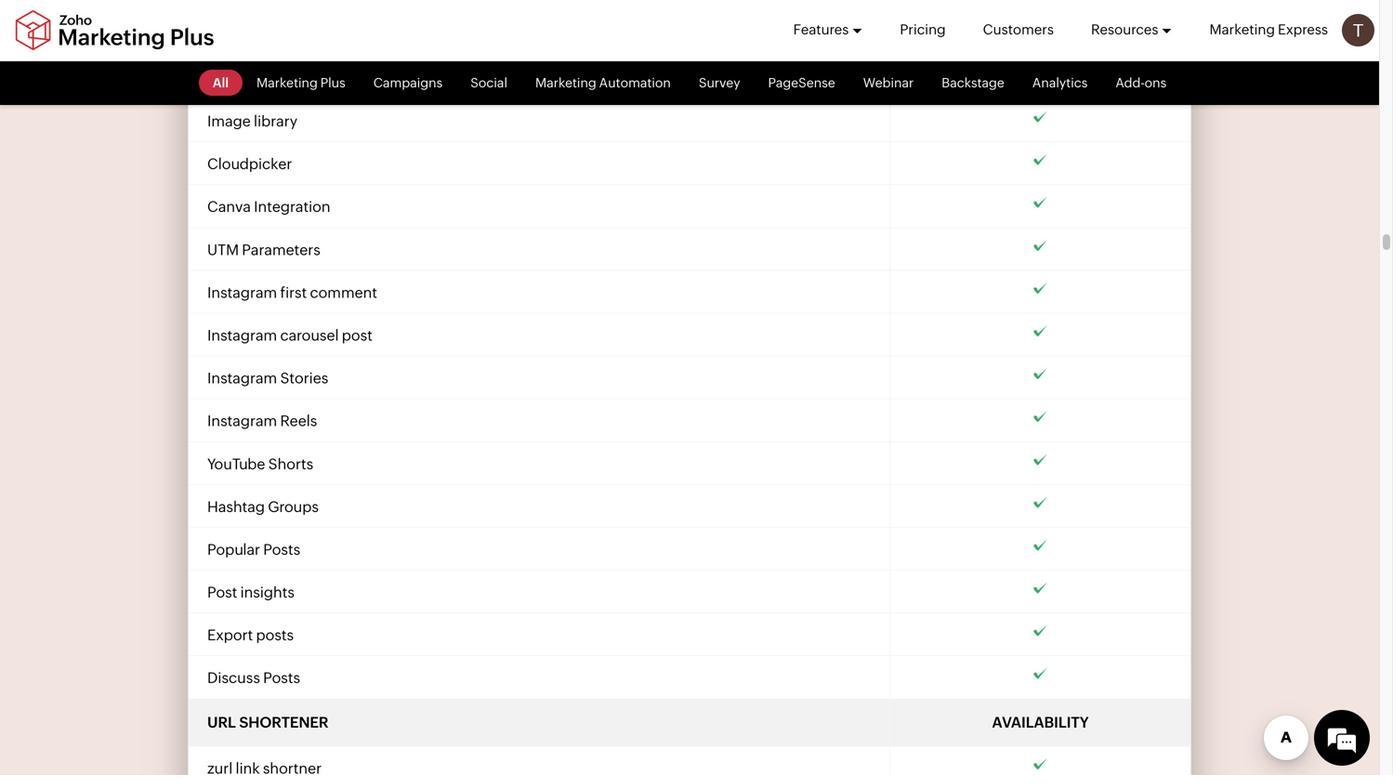 Task type: vqa. For each thing, say whether or not it's contained in the screenshot.
Popular Posts
yes



Task type: locate. For each thing, give the bounding box(es) containing it.
webinar
[[863, 75, 914, 90]]

posts down groups
[[263, 541, 300, 558]]

marketing express
[[1210, 21, 1328, 38]]

carousel
[[280, 327, 339, 344]]

pricing
[[900, 21, 946, 38]]

shorts
[[268, 455, 313, 472]]

features
[[793, 21, 849, 38]]

2 instagram from the top
[[207, 327, 277, 344]]

express
[[1278, 21, 1328, 38]]

terry turtle image
[[1342, 14, 1375, 46]]

instagram up youtube
[[207, 412, 277, 430]]

cloudpicker
[[207, 155, 292, 173]]

1 instagram from the top
[[207, 284, 277, 301]]

social
[[471, 75, 508, 90]]

canva integration
[[207, 198, 330, 215]]

marketing express link
[[1210, 0, 1328, 59]]

4 instagram from the top
[[207, 412, 277, 430]]

post insights
[[207, 584, 295, 601]]

comment
[[310, 284, 377, 301]]

instagram down utm
[[207, 284, 277, 301]]

discuss posts
[[207, 670, 300, 687]]

1 vertical spatial posts
[[263, 670, 300, 687]]

instagram up 'instagram stories'
[[207, 327, 277, 344]]

add-
[[1116, 75, 1145, 90]]

all
[[213, 75, 229, 90]]

instagram
[[207, 284, 277, 301], [207, 327, 277, 344], [207, 370, 277, 387], [207, 412, 277, 430]]

video
[[265, 27, 303, 44]]

instagram stories
[[207, 370, 328, 387]]

instagram reels
[[207, 412, 317, 430]]

instagram for instagram reels
[[207, 412, 277, 430]]

custom
[[207, 27, 262, 44]]

export posts
[[207, 627, 294, 644]]

resources
[[1091, 21, 1159, 38]]

hashtag groups
[[207, 498, 319, 515]]

instagram for instagram carousel post
[[207, 327, 277, 344]]

1 posts from the top
[[263, 541, 300, 558]]

popular
[[207, 541, 260, 558]]

instagram carousel post
[[207, 327, 373, 344]]

instagram for instagram first comment
[[207, 284, 277, 301]]

0 vertical spatial posts
[[263, 541, 300, 558]]

post
[[207, 584, 237, 601]]

2 posts from the top
[[263, 670, 300, 687]]

library
[[254, 112, 298, 130]]

3 instagram from the top
[[207, 370, 277, 387]]

posts down posts
[[263, 670, 300, 687]]

ons
[[1145, 75, 1167, 90]]

analytics
[[1033, 75, 1088, 90]]

youtube shorts
[[207, 455, 313, 472]]

instagram up instagram reels
[[207, 370, 277, 387]]

resources link
[[1091, 0, 1173, 59]]

reels
[[280, 412, 317, 430]]

posts
[[263, 541, 300, 558], [263, 670, 300, 687]]

pricing link
[[900, 0, 946, 59]]

marketing automation
[[535, 75, 671, 90]]

shortener
[[239, 714, 329, 731]]



Task type: describe. For each thing, give the bounding box(es) containing it.
retweets
[[275, 70, 340, 87]]

popular posts
[[207, 541, 300, 558]]

groups
[[268, 498, 319, 515]]

stories
[[280, 370, 328, 387]]

posts
[[256, 627, 294, 644]]

schedule retweets
[[207, 70, 340, 87]]

schedule
[[207, 70, 272, 87]]

posts for popular posts
[[263, 541, 300, 558]]

zoho marketingplus logo image
[[14, 10, 216, 51]]

backstage
[[942, 75, 1005, 90]]

utm
[[207, 241, 239, 258]]

instagram first comment
[[207, 284, 377, 301]]

integration
[[254, 198, 330, 215]]

customers link
[[983, 0, 1054, 59]]

url
[[207, 714, 236, 731]]

canva
[[207, 198, 251, 215]]

availability
[[992, 714, 1089, 731]]

youtube
[[207, 455, 265, 472]]

campaigns
[[373, 75, 443, 90]]

hashtag
[[207, 498, 265, 515]]

discuss
[[207, 670, 260, 687]]

add-ons
[[1116, 75, 1167, 90]]

features link
[[793, 0, 863, 59]]

image library
[[207, 112, 298, 130]]

posts for discuss posts
[[263, 670, 300, 687]]

survey
[[699, 75, 740, 90]]

post
[[342, 327, 373, 344]]

instagram for instagram stories
[[207, 370, 277, 387]]

first
[[280, 284, 307, 301]]

image
[[207, 112, 251, 130]]

marketing plus
[[257, 75, 346, 90]]

insights
[[240, 584, 295, 601]]

url shortener
[[207, 714, 329, 731]]

parameters
[[242, 241, 320, 258]]

export
[[207, 627, 253, 644]]

pagesense
[[768, 75, 835, 90]]

marketing
[[1210, 21, 1275, 38]]

custom video thumbnail
[[207, 27, 377, 44]]

thumbnail
[[306, 27, 377, 44]]

customers
[[983, 21, 1054, 38]]

utm parameters
[[207, 241, 320, 258]]



